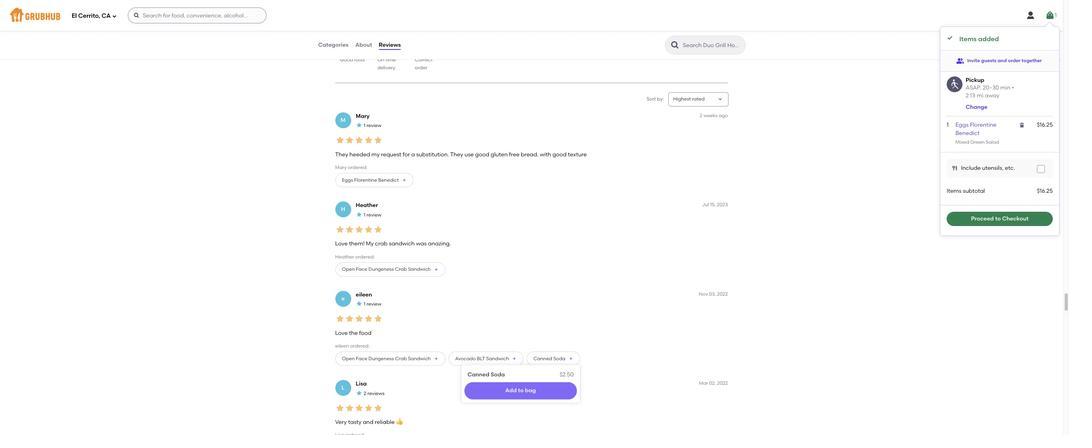 Task type: locate. For each thing, give the bounding box(es) containing it.
my
[[372, 151, 380, 158]]

mary right m in the top of the page
[[356, 113, 370, 120]]

1 vertical spatial eileen
[[335, 343, 349, 349]]

canned up bag
[[534, 356, 552, 362]]

to inside 'proceed to checkout' 'button'
[[995, 215, 1001, 222]]

0 vertical spatial eggs florentine benedict
[[956, 122, 997, 137]]

etc.
[[1005, 165, 1015, 172]]

0 vertical spatial love
[[335, 240, 348, 247]]

1 horizontal spatial svg image
[[1019, 122, 1025, 128]]

0 horizontal spatial canned
[[468, 370, 489, 376]]

heather down them!
[[335, 254, 354, 260]]

items added tooltip
[[941, 22, 1059, 236]]

ordered:
[[348, 165, 367, 170], [355, 254, 375, 260], [350, 343, 370, 349]]

1 vertical spatial soda
[[491, 370, 505, 376]]

ordered: for them!
[[355, 254, 375, 260]]

plus icon image left avocado
[[434, 357, 439, 361]]

canned inside button
[[534, 356, 552, 362]]

0 vertical spatial face
[[356, 267, 367, 272]]

1 vertical spatial crab
[[395, 356, 407, 362]]

mar
[[699, 381, 708, 386]]

2 they from the left
[[450, 151, 463, 158]]

open face dungeness crab sandwich button down love them! my crab sandwich was anazing.
[[335, 262, 445, 277]]

to right proceed
[[995, 215, 1001, 222]]

items for items subtotal
[[947, 188, 962, 195]]

1 vertical spatial face
[[356, 356, 367, 362]]

2 reviews
[[364, 391, 385, 396]]

gluten
[[491, 151, 508, 158]]

soda
[[553, 356, 565, 362], [491, 370, 505, 376]]

invite guests and order together button
[[956, 54, 1042, 68]]

1 vertical spatial canned soda
[[468, 370, 505, 376]]

review up my on the top
[[367, 123, 381, 128]]

canned soda button
[[527, 352, 580, 366]]

0 vertical spatial soda
[[553, 356, 565, 362]]

2 left weeks
[[700, 113, 702, 118]]

1 review from the top
[[367, 123, 381, 128]]

0 horizontal spatial eggs florentine benedict
[[342, 177, 399, 183]]

1 love from the top
[[335, 240, 348, 247]]

star icon image
[[340, 20, 351, 31], [351, 20, 362, 31], [362, 20, 373, 31], [373, 20, 384, 31], [384, 20, 395, 31], [356, 122, 362, 128], [335, 136, 345, 145], [345, 136, 354, 145], [354, 136, 364, 145], [364, 136, 373, 145], [373, 136, 383, 145], [356, 211, 362, 218], [335, 225, 345, 234], [345, 225, 354, 234], [354, 225, 364, 234], [364, 225, 373, 234], [373, 225, 383, 234], [356, 301, 362, 307], [335, 314, 345, 324], [345, 314, 354, 324], [354, 314, 364, 324], [364, 314, 373, 324], [373, 314, 383, 324], [356, 390, 362, 396], [335, 404, 345, 413], [345, 404, 354, 413], [354, 404, 364, 413], [364, 404, 373, 413], [373, 404, 383, 413]]

plus icon image for eggs florentine benedict button
[[402, 178, 407, 183]]

1 vertical spatial and
[[363, 419, 374, 426]]

items for items added
[[960, 35, 977, 43]]

pickup asap, 20–30 min • 2.13 mi away
[[966, 77, 1014, 99]]

1 inside button
[[1055, 12, 1057, 19]]

categories button
[[318, 31, 349, 59]]

eileen right e at the left bottom of the page
[[356, 291, 372, 298]]

eileen down love the food
[[335, 343, 349, 349]]

canned soda up $2.50
[[534, 356, 565, 362]]

0 horizontal spatial good
[[475, 151, 489, 158]]

eggs florentine benedict up mixed green salad
[[956, 122, 997, 137]]

added
[[978, 35, 999, 43]]

0 horizontal spatial canned soda
[[468, 370, 505, 376]]

to left bag
[[518, 385, 524, 392]]

1 vertical spatial ordered:
[[355, 254, 375, 260]]

0 horizontal spatial soda
[[491, 370, 505, 376]]

1 vertical spatial open face dungeness crab sandwich
[[342, 356, 431, 362]]

eileen for eileen ordered:
[[335, 343, 349, 349]]

ordered: down my
[[355, 254, 375, 260]]

1 review up my
[[364, 212, 381, 218]]

face down "heather ordered:"
[[356, 267, 367, 272]]

plus icon image inside avocado blt sandwich button
[[512, 357, 517, 361]]

include
[[961, 165, 981, 172]]

canned soda down avocado blt sandwich button
[[468, 370, 505, 376]]

1 horizontal spatial heather
[[356, 202, 378, 209]]

0 vertical spatial open
[[342, 267, 355, 272]]

with
[[540, 151, 551, 158]]

1 vertical spatial food
[[359, 330, 372, 337]]

invite guests and order together
[[967, 58, 1042, 63]]

eggs down mary ordered:
[[342, 177, 353, 183]]

items
[[960, 35, 977, 43], [947, 188, 962, 195]]

1 vertical spatial eggs
[[342, 177, 353, 183]]

0 vertical spatial and
[[998, 58, 1007, 63]]

0 vertical spatial 2022
[[717, 291, 728, 297]]

dungeness down eileen ordered:
[[369, 356, 394, 362]]

2022 right 02,
[[717, 381, 728, 386]]

1 horizontal spatial and
[[998, 58, 1007, 63]]

proceed to checkout button
[[947, 212, 1053, 226]]

2
[[700, 113, 702, 118], [364, 391, 366, 396]]

face down eileen ordered:
[[356, 356, 367, 362]]

$2.50
[[560, 370, 574, 376]]

0 vertical spatial eileen
[[356, 291, 372, 298]]

plus icon image for 2nd open face dungeness crab sandwich button from the bottom of the page
[[434, 267, 439, 272]]

e
[[342, 295, 345, 302]]

about button
[[355, 31, 373, 59]]

ordered: down the
[[350, 343, 370, 349]]

1 review
[[364, 123, 381, 128], [364, 212, 381, 218], [364, 302, 381, 307]]

1 vertical spatial 1 review
[[364, 212, 381, 218]]

0 vertical spatial 2
[[700, 113, 702, 118]]

heather
[[356, 202, 378, 209], [335, 254, 354, 260]]

and inside invite guests and order together button
[[998, 58, 1007, 63]]

open for second open face dungeness crab sandwich button
[[342, 356, 355, 362]]

eileen
[[356, 291, 372, 298], [335, 343, 349, 349]]

0 vertical spatial mary
[[356, 113, 370, 120]]

open face dungeness crab sandwich down crab
[[342, 267, 431, 272]]

0 vertical spatial dungeness
[[369, 267, 394, 272]]

review for mary
[[367, 123, 381, 128]]

1 inside items added tooltip
[[947, 122, 949, 128]]

0 vertical spatial $16.25
[[1037, 122, 1053, 128]]

open down eileen ordered:
[[342, 356, 355, 362]]

1 horizontal spatial canned soda
[[534, 356, 565, 362]]

1 horizontal spatial mary
[[356, 113, 370, 120]]

and
[[998, 58, 1007, 63], [363, 419, 374, 426]]

open down "heather ordered:"
[[342, 267, 355, 272]]

to inside the add to bag button
[[518, 385, 524, 392]]

20–30
[[983, 84, 999, 91]]

ordered: down heeded
[[348, 165, 367, 170]]

sandwich
[[408, 267, 431, 272], [408, 356, 431, 362], [486, 356, 509, 362]]

substitution.
[[416, 151, 449, 158]]

florentine up green
[[970, 122, 997, 128]]

plus icon image inside eggs florentine benedict button
[[402, 178, 407, 183]]

rated
[[692, 96, 705, 102]]

1 vertical spatial $16.25
[[1037, 188, 1053, 195]]

bread,
[[521, 151, 539, 158]]

min
[[1001, 84, 1011, 91]]

order down correct
[[415, 65, 427, 71]]

svg image
[[1026, 11, 1036, 20], [1046, 11, 1055, 20], [134, 12, 140, 19], [112, 14, 117, 18], [947, 35, 953, 41]]

1 vertical spatial 2022
[[717, 381, 728, 386]]

2 1 review from the top
[[364, 212, 381, 218]]

order
[[1008, 58, 1021, 63], [415, 65, 427, 71]]

1 horizontal spatial benedict
[[956, 130, 980, 137]]

0 vertical spatial items
[[960, 35, 977, 43]]

the
[[349, 330, 358, 337]]

plus icon image down anazing.
[[434, 267, 439, 272]]

food inside 97 good food
[[354, 57, 365, 63]]

0 horizontal spatial they
[[335, 151, 348, 158]]

2 vertical spatial review
[[367, 302, 381, 307]]

mary
[[356, 113, 370, 120], [335, 165, 347, 170]]

1 vertical spatial dungeness
[[369, 356, 394, 362]]

1 they from the left
[[335, 151, 348, 158]]

items left added
[[960, 35, 977, 43]]

1 vertical spatial mary
[[335, 165, 347, 170]]

0 horizontal spatial to
[[518, 385, 524, 392]]

open face dungeness crab sandwich for second open face dungeness crab sandwich button's plus icon
[[342, 356, 431, 362]]

0 vertical spatial 1 review
[[364, 123, 381, 128]]

1 vertical spatial eggs florentine benedict
[[342, 177, 399, 183]]

1 vertical spatial heather
[[335, 254, 354, 260]]

good right with at the right top of the page
[[553, 151, 567, 158]]

love left the
[[335, 330, 348, 337]]

1 vertical spatial to
[[518, 385, 524, 392]]

canned soda inside button
[[534, 356, 565, 362]]

0 horizontal spatial and
[[363, 419, 374, 426]]

plus icon image inside canned soda button
[[569, 357, 573, 361]]

them!
[[349, 240, 365, 247]]

ratings
[[349, 34, 368, 41]]

face
[[356, 267, 367, 272], [356, 356, 367, 362]]

1 review for eileen
[[364, 302, 381, 307]]

change
[[966, 104, 988, 111]]

2 2022 from the top
[[717, 381, 728, 386]]

sandwich inside avocado blt sandwich button
[[486, 356, 509, 362]]

2 open from the top
[[342, 356, 355, 362]]

heather right h
[[356, 202, 378, 209]]

florentine inside button
[[354, 177, 377, 183]]

1 good from the left
[[475, 151, 489, 158]]

1 open face dungeness crab sandwich from the top
[[342, 267, 431, 272]]

0 vertical spatial food
[[354, 57, 365, 63]]

avocado
[[455, 356, 476, 362]]

1 horizontal spatial soda
[[553, 356, 565, 362]]

1 horizontal spatial 2
[[700, 113, 702, 118]]

1 vertical spatial open
[[342, 356, 355, 362]]

open
[[342, 267, 355, 272], [342, 356, 355, 362]]

2 love from the top
[[335, 330, 348, 337]]

food for love the food
[[359, 330, 372, 337]]

1 for love them! my crab sandwich was anazing.
[[364, 212, 365, 218]]

benedict down request
[[378, 177, 399, 183]]

1 horizontal spatial good
[[553, 151, 567, 158]]

0 vertical spatial order
[[1008, 58, 1021, 63]]

1 vertical spatial items
[[947, 188, 962, 195]]

sandwich
[[389, 240, 415, 247]]

0 vertical spatial florentine
[[970, 122, 997, 128]]

anazing.
[[428, 240, 451, 247]]

review for eileen
[[367, 302, 381, 307]]

0 horizontal spatial eileen
[[335, 343, 349, 349]]

open face dungeness crab sandwich up lisa
[[342, 356, 431, 362]]

2 crab from the top
[[395, 356, 407, 362]]

1 crab from the top
[[395, 267, 407, 272]]

canned
[[534, 356, 552, 362], [468, 370, 489, 376]]

2023
[[717, 202, 728, 208]]

reviews button
[[378, 31, 401, 59]]

invite
[[967, 58, 980, 63]]

l
[[342, 385, 345, 391]]

1 vertical spatial 2
[[364, 391, 366, 396]]

2 for 2 weeks ago
[[700, 113, 702, 118]]

2 open face dungeness crab sandwich from the top
[[342, 356, 431, 362]]

m
[[341, 117, 346, 123]]

reliable
[[375, 419, 395, 426]]

open face dungeness crab sandwich for plus icon associated with 2nd open face dungeness crab sandwich button from the bottom of the page
[[342, 267, 431, 272]]

tooltip containing canned soda
[[461, 358, 580, 401]]

0 vertical spatial benedict
[[956, 130, 980, 137]]

1 horizontal spatial eggs
[[956, 122, 969, 128]]

2 review from the top
[[367, 212, 381, 218]]

open for 2nd open face dungeness crab sandwich button from the bottom of the page
[[342, 267, 355, 272]]

0 vertical spatial canned soda
[[534, 356, 565, 362]]

1 vertical spatial benedict
[[378, 177, 399, 183]]

2022 for love the food
[[717, 291, 728, 297]]

they
[[335, 151, 348, 158], [450, 151, 463, 158]]

2 dungeness from the top
[[369, 356, 394, 362]]

open face dungeness crab sandwich button up reviews
[[335, 352, 445, 366]]

1 $16.25 from the top
[[1037, 122, 1053, 128]]

and right guests at the top of the page
[[998, 58, 1007, 63]]

items left subtotal
[[947, 188, 962, 195]]

0 vertical spatial heather
[[356, 202, 378, 209]]

eggs florentine benedict down mary ordered:
[[342, 177, 399, 183]]

2022 right 03,
[[717, 291, 728, 297]]

0 horizontal spatial florentine
[[354, 177, 377, 183]]

0 vertical spatial open face dungeness crab sandwich
[[342, 267, 431, 272]]

0 horizontal spatial order
[[415, 65, 427, 71]]

they left use on the top left
[[450, 151, 463, 158]]

plus icon image up $2.50
[[569, 357, 573, 361]]

texture
[[568, 151, 587, 158]]

food right the
[[359, 330, 372, 337]]

1 review right e at the left bottom of the page
[[364, 302, 381, 307]]

tooltip
[[461, 358, 580, 401]]

and right tasty
[[363, 419, 374, 426]]

open face dungeness crab sandwich button
[[335, 262, 445, 277], [335, 352, 445, 366]]

plus icon image
[[402, 178, 407, 183], [434, 267, 439, 272], [434, 357, 439, 361], [512, 357, 517, 361], [569, 357, 573, 361]]

dungeness down crab
[[369, 267, 394, 272]]

svg image
[[1019, 122, 1025, 128], [952, 165, 958, 172], [1039, 167, 1044, 172]]

food right good
[[354, 57, 365, 63]]

Sort by: field
[[673, 96, 705, 103]]

1 horizontal spatial canned
[[534, 356, 552, 362]]

love them! my crab sandwich was anazing.
[[335, 240, 451, 247]]

1 vertical spatial love
[[335, 330, 348, 337]]

1 2022 from the top
[[717, 291, 728, 297]]

they up mary ordered:
[[335, 151, 348, 158]]

mary for mary ordered:
[[335, 165, 347, 170]]

1 button
[[1046, 8, 1057, 23]]

0 vertical spatial canned
[[534, 356, 552, 362]]

review for heather
[[367, 212, 381, 218]]

plus icon image for canned soda button
[[569, 357, 573, 361]]

0 vertical spatial to
[[995, 215, 1001, 222]]

0 vertical spatial crab
[[395, 267, 407, 272]]

eggs florentine benedict
[[956, 122, 997, 137], [342, 177, 399, 183]]

1 vertical spatial florentine
[[354, 177, 377, 183]]

eggs up mixed
[[956, 122, 969, 128]]

they heeded my request for a substitution. they use good gluten free bread, with good texture
[[335, 151, 587, 158]]

2 down lisa
[[364, 391, 366, 396]]

0 horizontal spatial 2
[[364, 391, 366, 396]]

1 dungeness from the top
[[369, 267, 394, 272]]

love
[[335, 240, 348, 247], [335, 330, 348, 337]]

order left the together
[[1008, 58, 1021, 63]]

1 vertical spatial review
[[367, 212, 381, 218]]

review up my
[[367, 212, 381, 218]]

heather for heather
[[356, 202, 378, 209]]

0 horizontal spatial eggs
[[342, 177, 353, 183]]

0 horizontal spatial benedict
[[378, 177, 399, 183]]

plus icon image down for
[[402, 178, 407, 183]]

1 horizontal spatial they
[[450, 151, 463, 158]]

mary up eggs florentine benedict button
[[335, 165, 347, 170]]

eileen for eileen
[[356, 291, 372, 298]]

jul 15, 2023
[[702, 202, 728, 208]]

0 vertical spatial open face dungeness crab sandwich button
[[335, 262, 445, 277]]

1 horizontal spatial eggs florentine benedict
[[956, 122, 997, 137]]

florentine down mary ordered:
[[354, 177, 377, 183]]

1 open from the top
[[342, 267, 355, 272]]

2 vertical spatial ordered:
[[350, 343, 370, 349]]

3 review from the top
[[367, 302, 381, 307]]

canned soda
[[534, 356, 565, 362], [468, 370, 505, 376]]

0 horizontal spatial heather
[[335, 254, 354, 260]]

1 horizontal spatial order
[[1008, 58, 1021, 63]]

love left them!
[[335, 240, 348, 247]]

canned soda inside tooltip
[[468, 370, 505, 376]]

pickup
[[966, 77, 985, 83]]

1 vertical spatial canned
[[468, 370, 489, 376]]

0 vertical spatial review
[[367, 123, 381, 128]]

1 vertical spatial order
[[415, 65, 427, 71]]

dungeness for 2nd open face dungeness crab sandwich button from the bottom of the page
[[369, 267, 394, 272]]

1 horizontal spatial eileen
[[356, 291, 372, 298]]

1 review for heather
[[364, 212, 381, 218]]

order inside 'correct order'
[[415, 65, 427, 71]]

0 horizontal spatial mary
[[335, 165, 347, 170]]

benedict inside eggs florentine benedict button
[[378, 177, 399, 183]]

soda down avocado blt sandwich button
[[491, 370, 505, 376]]

1 review up my on the top
[[364, 123, 381, 128]]

correct order
[[415, 57, 433, 71]]

1 horizontal spatial florentine
[[970, 122, 997, 128]]

0 vertical spatial ordered:
[[348, 165, 367, 170]]

benedict up mixed
[[956, 130, 980, 137]]

canned down 'blt'
[[468, 370, 489, 376]]

plus icon image up add
[[512, 357, 517, 361]]

bag
[[525, 385, 536, 392]]

review right e at the left bottom of the page
[[367, 302, 381, 307]]

1 vertical spatial open face dungeness crab sandwich button
[[335, 352, 445, 366]]

soda up $2.50
[[553, 356, 565, 362]]

ordered: for heeded
[[348, 165, 367, 170]]

1 1 review from the top
[[364, 123, 381, 128]]

3 1 review from the top
[[364, 302, 381, 307]]

1 horizontal spatial to
[[995, 215, 1001, 222]]

2 vertical spatial 1 review
[[364, 302, 381, 307]]

0 vertical spatial eggs
[[956, 122, 969, 128]]

reviews
[[379, 42, 401, 48]]

on
[[377, 57, 384, 63]]

good right use on the top left
[[475, 151, 489, 158]]



Task type: vqa. For each thing, say whether or not it's contained in the screenshot.
20–35 corresponding to Tandoori Bites
no



Task type: describe. For each thing, give the bounding box(es) containing it.
dungeness for second open face dungeness crab sandwich button
[[369, 356, 394, 362]]

03,
[[709, 291, 716, 297]]

2 open face dungeness crab sandwich button from the top
[[335, 352, 445, 366]]

pickup icon image
[[947, 76, 963, 92]]

main navigation navigation
[[0, 0, 1063, 31]]

and for reliable
[[363, 419, 374, 426]]

to for add
[[518, 385, 524, 392]]

for
[[403, 151, 410, 158]]

eggs florentine benedict button
[[335, 173, 414, 187]]

2022 for very tasty and reliable 👍
[[717, 381, 728, 386]]

Search for food, convenience, alcohol... search field
[[128, 8, 267, 23]]

mary ordered:
[[335, 165, 367, 170]]

el
[[72, 12, 77, 19]]

soda inside button
[[553, 356, 565, 362]]

very tasty and reliable 👍
[[335, 419, 403, 426]]

0 horizontal spatial svg image
[[952, 165, 958, 172]]

items subtotal
[[947, 188, 985, 195]]

blt
[[477, 356, 485, 362]]

eileen ordered:
[[335, 343, 370, 349]]

include utensils, etc.
[[961, 165, 1015, 172]]

food for 97 good food
[[354, 57, 365, 63]]

search icon image
[[670, 40, 680, 50]]

mixed green salad
[[956, 139, 999, 145]]

crab for 2nd open face dungeness crab sandwich button from the bottom of the page
[[395, 267, 407, 272]]

sort
[[647, 96, 656, 102]]

2 horizontal spatial svg image
[[1039, 167, 1044, 172]]

correct
[[415, 57, 433, 63]]

items added
[[960, 35, 999, 43]]

•
[[1012, 84, 1014, 91]]

and for order
[[998, 58, 1007, 63]]

ca
[[102, 12, 111, 19]]

subtotal
[[963, 188, 985, 195]]

add to bag
[[505, 385, 536, 392]]

together
[[1022, 58, 1042, 63]]

96
[[377, 48, 384, 55]]

to for proceed
[[995, 215, 1001, 222]]

el cerrito, ca
[[72, 12, 111, 19]]

proceed
[[971, 215, 994, 222]]

free
[[509, 151, 520, 158]]

eggs inside button
[[342, 177, 353, 183]]

heather ordered:
[[335, 254, 375, 260]]

add to bag button
[[464, 380, 577, 398]]

eggs florentine benedict inside eggs florentine benedict button
[[342, 177, 399, 183]]

soda inside tooltip
[[491, 370, 505, 376]]

green
[[971, 139, 985, 145]]

highest rated
[[673, 96, 705, 102]]

jul
[[702, 202, 709, 208]]

eggs florentine benedict link
[[956, 122, 997, 137]]

nov
[[699, 291, 708, 297]]

avocado blt sandwich button
[[449, 352, 524, 366]]

love the food
[[335, 330, 372, 337]]

benedict inside eggs florentine benedict link
[[956, 130, 980, 137]]

away
[[985, 92, 1000, 99]]

about
[[355, 42, 372, 48]]

1 review for mary
[[364, 123, 381, 128]]

good
[[340, 57, 353, 63]]

97 good food
[[340, 48, 365, 63]]

time
[[386, 57, 396, 63]]

request
[[381, 151, 401, 158]]

my
[[366, 240, 374, 247]]

salad
[[986, 139, 999, 145]]

1 open face dungeness crab sandwich button from the top
[[335, 262, 445, 277]]

highest
[[673, 96, 691, 102]]

asap,
[[966, 84, 982, 91]]

plus icon image for avocado blt sandwich button
[[512, 357, 517, 361]]

proceed to checkout
[[971, 215, 1029, 222]]

a
[[411, 151, 415, 158]]

people icon image
[[956, 57, 964, 65]]

use
[[465, 151, 474, 158]]

reviews
[[368, 391, 385, 396]]

ordered: for the
[[350, 343, 370, 349]]

heeded
[[350, 151, 370, 158]]

guests
[[981, 58, 997, 63]]

svg image inside items added tooltip
[[947, 35, 953, 41]]

mixed
[[956, 139, 969, 145]]

caret down icon image
[[717, 96, 723, 103]]

categories
[[318, 42, 349, 48]]

1 for they heeded my request for a substitution. they use good gluten free bread, with good texture
[[364, 123, 365, 128]]

2.13
[[966, 92, 975, 99]]

mi
[[977, 92, 984, 99]]

1 face from the top
[[356, 267, 367, 272]]

utensils,
[[982, 165, 1004, 172]]

weeks
[[704, 113, 718, 118]]

2 for 2 reviews
[[364, 391, 366, 396]]

177
[[340, 34, 348, 41]]

eggs florentine benedict inside items added tooltip
[[956, 122, 997, 137]]

crab for second open face dungeness crab sandwich button
[[395, 356, 407, 362]]

15,
[[710, 202, 716, 208]]

avocado blt sandwich
[[455, 356, 509, 362]]

nov 03, 2022
[[699, 291, 728, 297]]

was
[[416, 240, 427, 247]]

order inside button
[[1008, 58, 1021, 63]]

crab
[[375, 240, 388, 247]]

2 face from the top
[[356, 356, 367, 362]]

add
[[505, 385, 517, 392]]

plus icon image for second open face dungeness crab sandwich button
[[434, 357, 439, 361]]

love for love the food
[[335, 330, 348, 337]]

heather for heather ordered:
[[335, 254, 354, 260]]

177 ratings
[[340, 34, 368, 41]]

by:
[[657, 96, 664, 102]]

2 good from the left
[[553, 151, 567, 158]]

mar 02, 2022
[[699, 381, 728, 386]]

Search Duo Grill House search field
[[682, 42, 743, 49]]

eggs inside items added tooltip
[[956, 122, 969, 128]]

cerrito,
[[78, 12, 100, 19]]

love for love them! my crab sandwich was anazing.
[[335, 240, 348, 247]]

florentine inside 'eggs florentine benedict'
[[970, 122, 997, 128]]

2 weeks ago
[[700, 113, 728, 118]]

very
[[335, 419, 347, 426]]

02,
[[709, 381, 716, 386]]

2 $16.25 from the top
[[1037, 188, 1053, 195]]

ago
[[719, 113, 728, 118]]

mary for mary
[[356, 113, 370, 120]]

tasty
[[348, 419, 362, 426]]

👍
[[396, 419, 403, 426]]

svg image inside 1 button
[[1046, 11, 1055, 20]]

1 for love the food
[[364, 302, 365, 307]]

h
[[341, 206, 345, 213]]

sort by:
[[647, 96, 664, 102]]

checkout
[[1002, 215, 1029, 222]]



